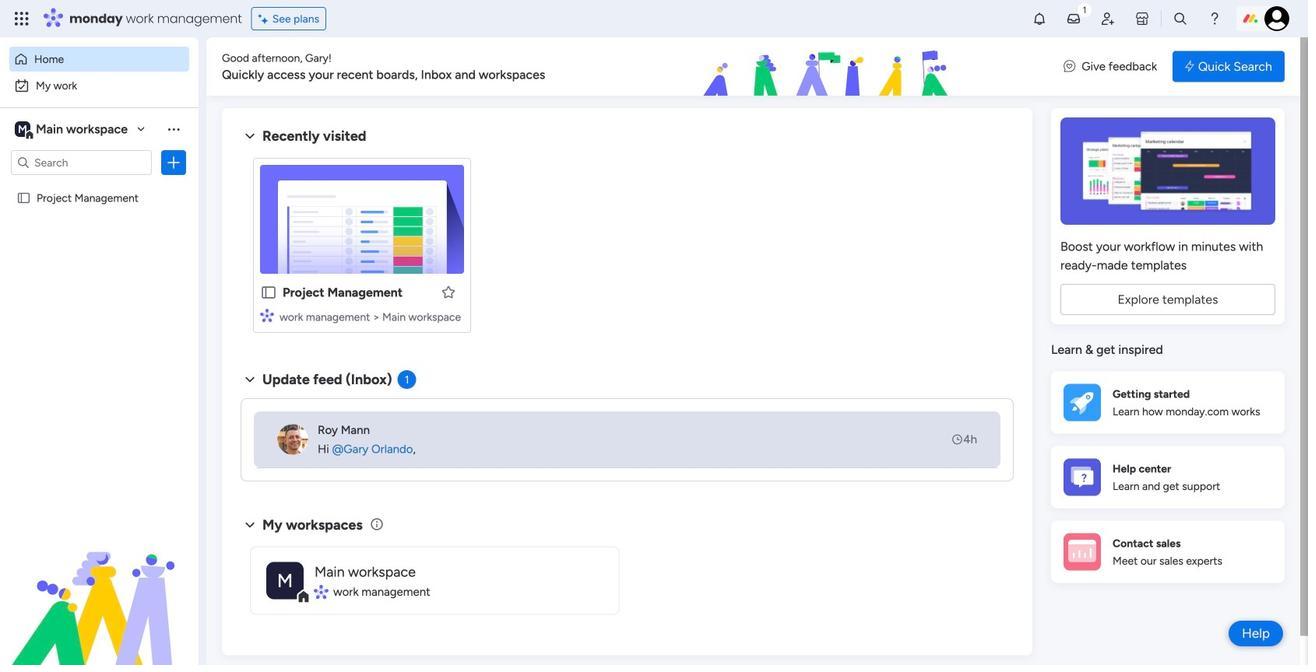 Task type: vqa. For each thing, say whether or not it's contained in the screenshot.
Search 'icon'
no



Task type: locate. For each thing, give the bounding box(es) containing it.
public board image
[[16, 191, 31, 206]]

1 element
[[398, 371, 416, 389]]

invite members image
[[1101, 11, 1116, 26]]

0 vertical spatial lottie animation element
[[611, 37, 1049, 97]]

update feed image
[[1066, 11, 1082, 26]]

gary orlando image
[[1265, 6, 1290, 31]]

0 vertical spatial lottie animation image
[[611, 37, 1049, 97]]

1 vertical spatial lottie animation image
[[0, 509, 199, 666]]

public board image
[[260, 284, 277, 301]]

option
[[9, 47, 189, 72], [9, 73, 189, 98], [0, 184, 199, 187]]

see plans image
[[258, 10, 272, 27]]

help center element
[[1051, 447, 1285, 509]]

templates image image
[[1065, 118, 1271, 225]]

contact sales element
[[1051, 521, 1285, 584]]

monday marketplace image
[[1135, 11, 1150, 26]]

workspace image
[[266, 563, 304, 600]]

list box
[[0, 182, 199, 422]]

lottie animation element
[[611, 37, 1049, 97], [0, 509, 199, 666]]

lottie animation image for right "lottie animation" element
[[611, 37, 1049, 97]]

0 horizontal spatial lottie animation image
[[0, 509, 199, 666]]

1 vertical spatial lottie animation element
[[0, 509, 199, 666]]

lottie animation image
[[611, 37, 1049, 97], [0, 509, 199, 666]]

1 horizontal spatial lottie animation image
[[611, 37, 1049, 97]]



Task type: describe. For each thing, give the bounding box(es) containing it.
close update feed (inbox) image
[[241, 371, 259, 389]]

workspace options image
[[166, 121, 181, 137]]

0 horizontal spatial lottie animation element
[[0, 509, 199, 666]]

1 horizontal spatial lottie animation element
[[611, 37, 1049, 97]]

1 image
[[1078, 1, 1092, 18]]

close my workspaces image
[[241, 516, 259, 535]]

help image
[[1207, 11, 1223, 26]]

add to favorites image
[[441, 285, 456, 300]]

2 vertical spatial option
[[0, 184, 199, 187]]

lottie animation image for "lottie animation" element to the left
[[0, 509, 199, 666]]

0 vertical spatial option
[[9, 47, 189, 72]]

options image
[[166, 155, 181, 171]]

Search in workspace field
[[33, 154, 130, 172]]

1 vertical spatial option
[[9, 73, 189, 98]]

workspace image
[[15, 121, 30, 138]]

close recently visited image
[[241, 127, 259, 146]]

select product image
[[14, 11, 30, 26]]

v2 bolt switch image
[[1186, 58, 1195, 75]]

notifications image
[[1032, 11, 1048, 26]]

roy mann image
[[277, 424, 308, 456]]

workspace selection element
[[15, 120, 130, 140]]

getting started element
[[1051, 372, 1285, 434]]

search everything image
[[1173, 11, 1189, 26]]

v2 user feedback image
[[1064, 58, 1076, 75]]



